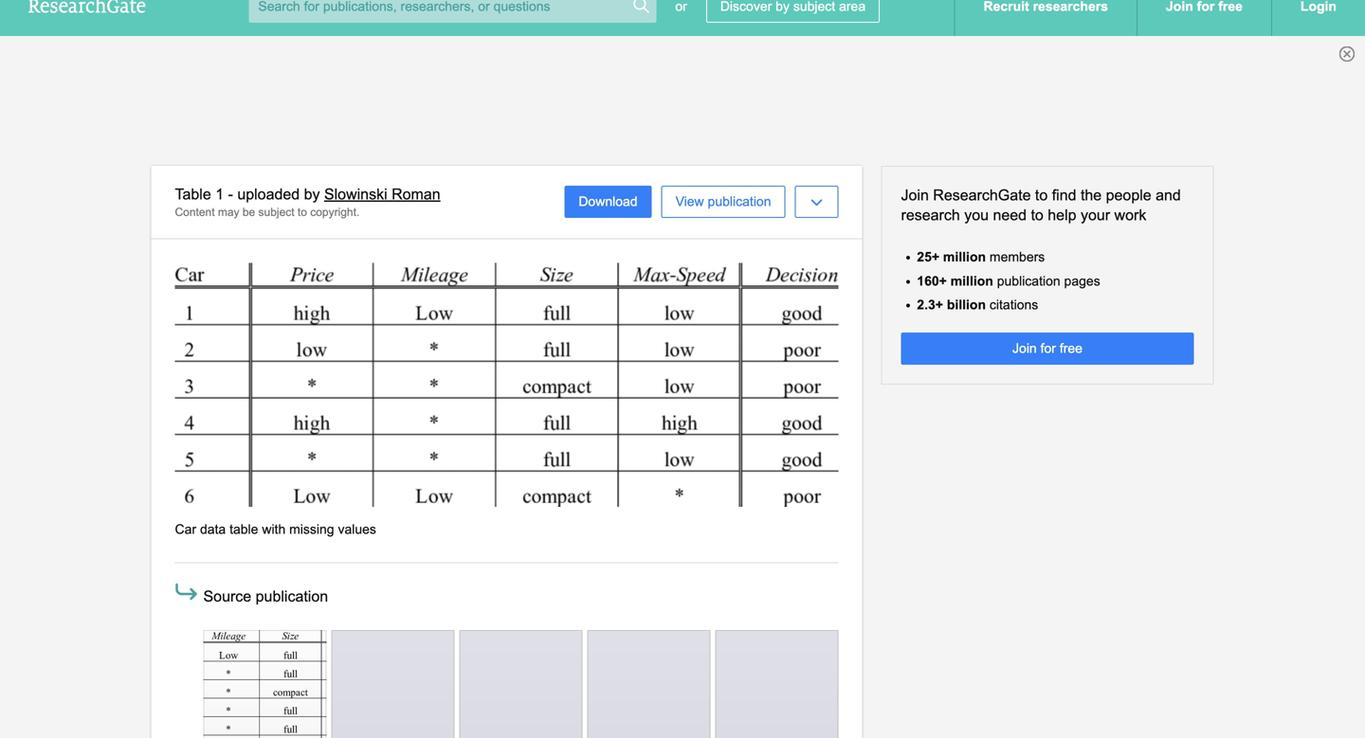 Task type: locate. For each thing, give the bounding box(es) containing it.
size s image
[[632, 0, 651, 15]]

copyright.
[[310, 206, 360, 218]]

25+
[[917, 250, 940, 265]]

0 horizontal spatial publication
[[256, 588, 328, 605]]

join
[[901, 187, 929, 204], [1013, 342, 1037, 356]]

-
[[228, 186, 233, 203]]

publication right source
[[256, 588, 328, 605]]

join for join for free
[[1013, 342, 1037, 356]]

1
[[215, 186, 224, 203]]

values
[[338, 523, 376, 537]]

billion
[[947, 298, 986, 312]]

to inside the table 1 - uploaded by slowinski roman content may be subject to copyright.
[[298, 206, 307, 218]]

1 vertical spatial publication
[[997, 274, 1061, 289]]

join for free link
[[901, 333, 1194, 365]]

2 vertical spatial publication
[[256, 588, 328, 605]]

download
[[579, 195, 638, 209]]

car data table with missing values
[[175, 523, 376, 537]]

source
[[203, 588, 251, 605]]

the
[[1081, 187, 1102, 204]]

publication down members
[[997, 274, 1061, 289]]

1 horizontal spatial join
[[1013, 342, 1037, 356]]

slowinski roman link
[[324, 186, 441, 203]]

source publication
[[203, 588, 328, 605]]

join left for
[[1013, 342, 1037, 356]]

1 horizontal spatial publication
[[708, 195, 771, 209]]

1 vertical spatial join
[[1013, 342, 1037, 356]]

to
[[1035, 187, 1048, 204], [298, 206, 307, 218], [1031, 207, 1044, 224]]

to left help in the top right of the page
[[1031, 207, 1044, 224]]

you
[[965, 207, 989, 224]]

join researchgate to find the people and research you need to help your work
[[901, 187, 1181, 224]]

download link
[[565, 186, 652, 218]]

to down by
[[298, 206, 307, 218]]

free
[[1060, 342, 1083, 356]]

publication
[[708, 195, 771, 209], [997, 274, 1061, 289], [256, 588, 328, 605]]

0 horizontal spatial join
[[901, 187, 929, 204]]

million right 25+
[[943, 250, 986, 265]]

be
[[243, 206, 255, 218]]

people
[[1106, 187, 1152, 204]]

0 vertical spatial publication
[[708, 195, 771, 209]]

work
[[1115, 207, 1147, 224]]

join up research
[[901, 187, 929, 204]]

content
[[175, 206, 215, 218]]

join inside join researchgate to find the people and research you need to help your work
[[901, 187, 929, 204]]

publication right view
[[708, 195, 771, 209]]

by
[[304, 186, 320, 203]]

25+ million members 160+ million publication pages 2.3+ billion citations
[[917, 250, 1101, 312]]

million
[[943, 250, 986, 265], [951, 274, 994, 289]]

2 horizontal spatial publication
[[997, 274, 1061, 289]]

main content containing table 1
[[0, 166, 1366, 739]]

with
[[262, 523, 286, 537]]

0 vertical spatial million
[[943, 250, 986, 265]]

main content
[[0, 166, 1366, 739]]

0 vertical spatial join
[[901, 187, 929, 204]]

million up 'billion'
[[951, 274, 994, 289]]

slowinski
[[324, 186, 387, 203]]

publication inside '25+ million members 160+ million publication pages 2.3+ billion citations'
[[997, 274, 1061, 289]]



Task type: vqa. For each thing, say whether or not it's contained in the screenshot.
bottommost the cookies
no



Task type: describe. For each thing, give the bounding box(es) containing it.
160+
[[917, 274, 947, 289]]

data
[[200, 523, 226, 537]]

citations
[[990, 298, 1039, 312]]

view publication
[[676, 195, 771, 209]]

roman
[[392, 186, 441, 203]]

members
[[990, 250, 1045, 265]]

uploaded
[[237, 186, 300, 203]]

to left find on the top right
[[1035, 187, 1048, 204]]

table
[[175, 186, 211, 203]]

find
[[1052, 187, 1077, 204]]

join for free
[[1013, 342, 1083, 356]]

research
[[901, 207, 960, 224]]

car
[[175, 523, 196, 537]]

researchgate
[[933, 187, 1031, 204]]

and
[[1156, 187, 1181, 204]]

join for join researchgate to find the people and research you need to help your work
[[901, 187, 929, 204]]

may
[[218, 206, 239, 218]]

pages
[[1064, 274, 1101, 289]]

car data table with missing values image
[[175, 263, 839, 507]]

view publication link
[[661, 186, 786, 218]]

for
[[1041, 342, 1056, 356]]

missing
[[289, 523, 334, 537]]

Search for publications, researchers, or questions field
[[249, 0, 657, 23]]

publication for view publication
[[708, 195, 771, 209]]

size m image
[[172, 578, 201, 606]]

publication for source publication
[[256, 588, 328, 605]]

help
[[1048, 207, 1077, 224]]

researchgate logo image
[[28, 0, 146, 13]]

view
[[676, 195, 704, 209]]

your
[[1081, 207, 1111, 224]]

size m image
[[254, 692, 276, 715]]

need
[[993, 207, 1027, 224]]

subject
[[258, 206, 295, 218]]

table 1 - uploaded by slowinski roman content may be subject to copyright.
[[175, 186, 441, 218]]

1 vertical spatial million
[[951, 274, 994, 289]]

table
[[230, 523, 258, 537]]

2.3+
[[917, 298, 943, 312]]



